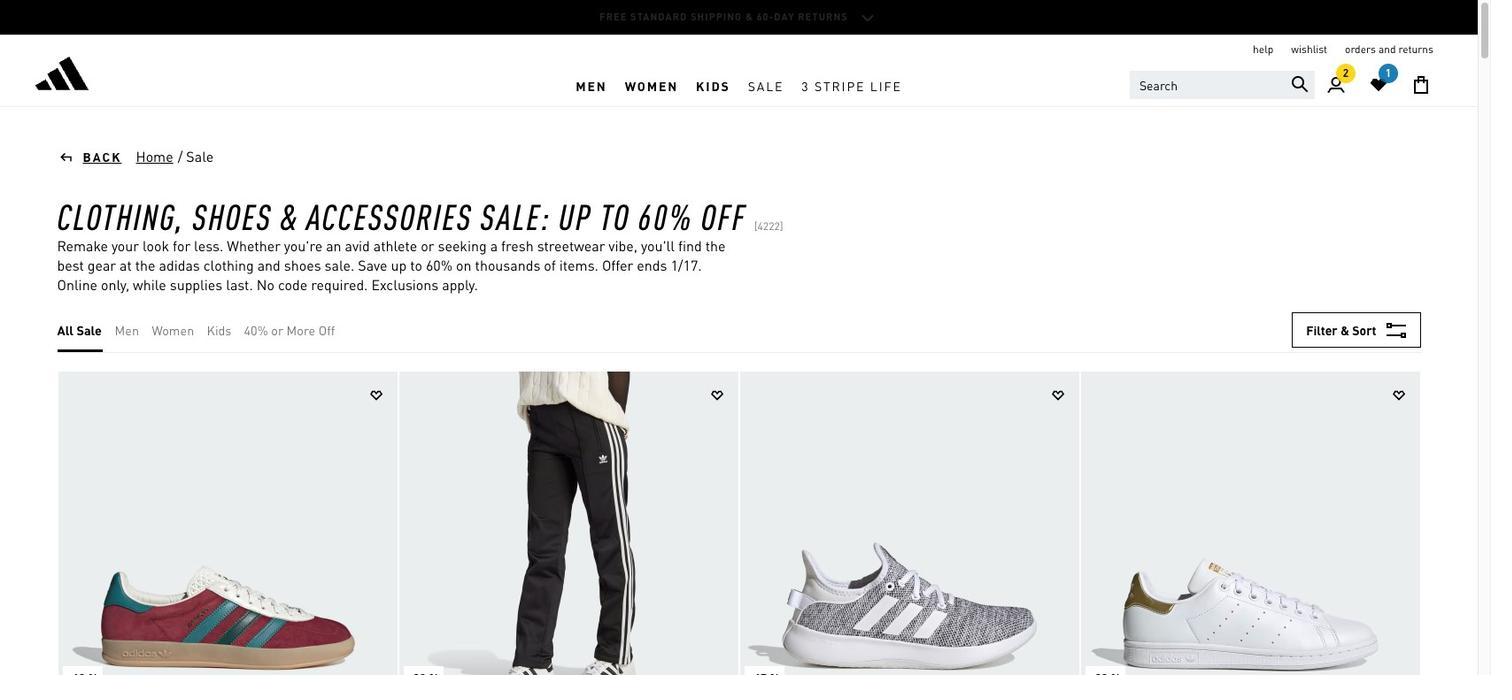 Task type: describe. For each thing, give the bounding box(es) containing it.
main navigation element
[[357, 65, 1121, 106]]

clothing,
[[57, 193, 185, 238]]

life
[[871, 78, 902, 93]]

40% or more off
[[244, 322, 335, 338]]

2 link
[[1315, 64, 1358, 106]]

1 horizontal spatial to
[[600, 193, 630, 238]]

accessories
[[307, 193, 473, 238]]

more
[[287, 322, 316, 338]]

fresh
[[501, 237, 534, 255]]

shoes
[[284, 256, 321, 275]]

men
[[576, 78, 607, 93]]

athlete
[[374, 237, 417, 255]]

women link
[[152, 321, 194, 340]]

find
[[678, 237, 702, 255]]

save
[[358, 256, 388, 275]]

sale inside list
[[77, 322, 102, 338]]

you'll
[[641, 237, 675, 255]]

[4222]
[[755, 220, 784, 233]]

0 vertical spatial the
[[706, 237, 726, 255]]

men
[[115, 322, 139, 338]]

seeking
[[438, 237, 487, 255]]

less.
[[194, 237, 223, 255]]

sale link
[[739, 65, 793, 106]]

1 vertical spatial 60%
[[638, 193, 693, 238]]

1 horizontal spatial sale
[[186, 147, 214, 166]]

online
[[57, 275, 98, 294]]

Search field
[[1130, 71, 1315, 99]]

remake
[[57, 237, 108, 255]]

1 link
[[1358, 64, 1400, 106]]

back
[[83, 149, 122, 165]]

up to 60% off new sale items
[[637, 11, 811, 23]]

code
[[278, 275, 308, 294]]

up
[[391, 256, 407, 275]]

only,
[[101, 275, 129, 294]]

back button
[[57, 148, 122, 166]]

or inside remake your look for less. whether you're an avid athlete or seeking a fresh streetwear vibe, you'll find the best gear at the adidas clothing and shoes sale.  save up to 60% on thousands of items. offer ends 1/17. online only, while supplies last. no code required. exclusions apply.
[[421, 237, 434, 255]]

men link
[[115, 321, 139, 340]]

on
[[456, 256, 472, 275]]

clothing, shoes & accessories sale: up to 60% off [4222]
[[57, 193, 784, 238]]

items
[[778, 11, 811, 23]]

60% inside remake your look for less. whether you're an avid athlete or seeking a fresh streetwear vibe, you'll find the best gear at the adidas clothing and shoes sale.  save up to 60% on thousands of items. offer ends 1/17. online only, while supplies last. no code required. exclusions apply.
[[426, 256, 453, 275]]

kids
[[207, 322, 232, 338]]

sale inside main navigation element
[[748, 78, 784, 93]]

filter & sort
[[1307, 322, 1377, 338]]

thousands
[[475, 256, 541, 275]]

adidas
[[159, 256, 200, 275]]

orders
[[1346, 43, 1376, 56]]

women's originals white stan smith shoes image
[[1081, 372, 1420, 676]]

3
[[802, 78, 810, 93]]

originals burgundy gazelle indoor shoes image
[[58, 372, 397, 676]]

last.
[[226, 275, 253, 294]]

shoes
[[193, 193, 272, 238]]

an
[[326, 237, 342, 255]]

wishlist
[[1292, 43, 1328, 56]]

kids link
[[207, 321, 232, 340]]

remake your look for less. whether you're an avid athlete or seeking a fresh streetwear vibe, you'll find the best gear at the adidas clothing and shoes sale.  save up to 60% on thousands of items. offer ends 1/17. online only, while supplies last. no code required. exclusions apply.
[[57, 237, 726, 294]]

orders and returns link
[[1346, 43, 1434, 57]]

all
[[57, 322, 74, 338]]

to
[[655, 11, 668, 23]]

a
[[490, 237, 498, 255]]

all sale
[[57, 322, 102, 338]]

whether
[[227, 237, 281, 255]]

1/17.
[[671, 256, 702, 275]]

clothing
[[204, 256, 254, 275]]



Task type: vqa. For each thing, say whether or not it's contained in the screenshot.
Women'S
no



Task type: locate. For each thing, give the bounding box(es) containing it.
0 horizontal spatial or
[[271, 322, 283, 338]]

to inside remake your look for less. whether you're an avid athlete or seeking a fresh streetwear vibe, you'll find the best gear at the adidas clothing and shoes sale.  save up to 60% on thousands of items. offer ends 1/17. online only, while supplies last. no code required. exclusions apply.
[[410, 256, 422, 275]]

and up 1
[[1379, 43, 1396, 56]]

0 vertical spatial to
[[600, 193, 630, 238]]

items.
[[560, 256, 599, 275]]

60% up ends
[[638, 193, 693, 238]]

look
[[143, 237, 169, 255]]

sale left 3
[[748, 78, 784, 93]]

1 vertical spatial to
[[410, 256, 422, 275]]

women's originals black adicolor classics firebird track pants image
[[399, 372, 738, 676]]

required.
[[311, 275, 368, 294]]

women's sportswear white cloudfoam pure shoes image
[[740, 372, 1079, 676]]

women
[[152, 322, 194, 338]]

0 horizontal spatial the
[[135, 256, 156, 275]]

stripe
[[815, 78, 866, 93]]

& up shoes
[[280, 193, 299, 238]]

home link
[[135, 146, 174, 167]]

and up no
[[257, 256, 281, 275]]

list
[[57, 308, 348, 353]]

help
[[1254, 43, 1274, 56]]

&
[[280, 193, 299, 238], [1341, 322, 1350, 338]]

1 vertical spatial the
[[135, 256, 156, 275]]

60% left the on
[[426, 256, 453, 275]]

or right athlete
[[421, 237, 434, 255]]

& inside button
[[1341, 322, 1350, 338]]

1 horizontal spatial and
[[1379, 43, 1396, 56]]

0 vertical spatial 60%
[[672, 11, 693, 23]]

kids
[[696, 78, 731, 93]]

off right more
[[319, 322, 335, 338]]

and inside orders and returns link
[[1379, 43, 1396, 56]]

offer
[[602, 256, 634, 275]]

the right at
[[135, 256, 156, 275]]

0 horizontal spatial &
[[280, 193, 299, 238]]

to right 'up'
[[600, 193, 630, 238]]

sale
[[748, 11, 775, 23], [748, 78, 784, 93]]

list containing all sale
[[57, 308, 348, 353]]

1 vertical spatial sale
[[748, 78, 784, 93]]

3 stripe life link
[[793, 65, 911, 106]]

best
[[57, 256, 84, 275]]

avid
[[345, 237, 370, 255]]

1 vertical spatial sale
[[77, 322, 102, 338]]

1 vertical spatial or
[[271, 322, 283, 338]]

1 horizontal spatial &
[[1341, 322, 1350, 338]]

sale right all
[[77, 322, 102, 338]]

off left [4222]
[[701, 193, 747, 238]]

orders and returns
[[1346, 43, 1434, 56]]

your
[[112, 237, 139, 255]]

2
[[1344, 66, 1349, 80]]

help link
[[1254, 43, 1274, 57]]

women link
[[616, 65, 687, 106]]

off
[[696, 11, 717, 23]]

0 vertical spatial &
[[280, 193, 299, 238]]

streetwear
[[537, 237, 605, 255]]

at
[[120, 256, 132, 275]]

up
[[559, 193, 592, 238]]

sale:
[[481, 193, 551, 238]]

40%
[[244, 322, 268, 338]]

exclusions
[[372, 275, 439, 294]]

2 vertical spatial 60%
[[426, 256, 453, 275]]

while
[[133, 275, 166, 294]]

0 vertical spatial or
[[421, 237, 434, 255]]

& left sort
[[1341, 322, 1350, 338]]

you're
[[284, 237, 323, 255]]

60% right to
[[672, 11, 693, 23]]

up
[[637, 11, 652, 23]]

60%
[[672, 11, 693, 23], [638, 193, 693, 238], [426, 256, 453, 275]]

0 horizontal spatial sale
[[77, 322, 102, 338]]

gear
[[87, 256, 116, 275]]

1 vertical spatial off
[[319, 322, 335, 338]]

to right up
[[410, 256, 422, 275]]

40% or more off link
[[244, 321, 335, 340]]

kids link
[[687, 65, 739, 106]]

filter
[[1307, 322, 1338, 338]]

1 horizontal spatial off
[[701, 193, 747, 238]]

2 sale from the top
[[748, 78, 784, 93]]

0 vertical spatial sale
[[748, 11, 775, 23]]

or right 40%
[[271, 322, 283, 338]]

1 horizontal spatial or
[[421, 237, 434, 255]]

sale.
[[325, 256, 355, 275]]

of
[[544, 256, 556, 275]]

0 vertical spatial and
[[1379, 43, 1396, 56]]

sale right new
[[748, 11, 775, 23]]

no
[[257, 275, 275, 294]]

women
[[625, 78, 679, 93]]

the
[[706, 237, 726, 255], [135, 256, 156, 275]]

new
[[720, 11, 745, 23]]

ends
[[637, 256, 667, 275]]

0 horizontal spatial to
[[410, 256, 422, 275]]

off
[[701, 193, 747, 238], [319, 322, 335, 338]]

1 sale from the top
[[748, 11, 775, 23]]

returns
[[1399, 43, 1434, 56]]

all sale link
[[57, 321, 102, 340]]

1
[[1386, 66, 1392, 80]]

sale
[[186, 147, 214, 166], [77, 322, 102, 338]]

apply.
[[442, 275, 478, 294]]

and inside remake your look for less. whether you're an avid athlete or seeking a fresh streetwear vibe, you'll find the best gear at the adidas clothing and shoes sale.  save up to 60% on thousands of items. offer ends 1/17. online only, while supplies last. no code required. exclusions apply.
[[257, 256, 281, 275]]

supplies
[[170, 275, 223, 294]]

home
[[136, 147, 173, 166]]

sale right home
[[186, 147, 214, 166]]

men link
[[567, 65, 616, 106]]

1 vertical spatial and
[[257, 256, 281, 275]]

3 stripe life
[[802, 78, 902, 93]]

the right find
[[706, 237, 726, 255]]

1 horizontal spatial the
[[706, 237, 726, 255]]

wishlist link
[[1292, 43, 1328, 57]]

0 horizontal spatial off
[[319, 322, 335, 338]]

for
[[173, 237, 191, 255]]

1 vertical spatial &
[[1341, 322, 1350, 338]]

and
[[1379, 43, 1396, 56], [257, 256, 281, 275]]

or
[[421, 237, 434, 255], [271, 322, 283, 338]]

filter & sort button
[[1293, 313, 1421, 348]]

to
[[600, 193, 630, 238], [410, 256, 422, 275]]

0 horizontal spatial and
[[257, 256, 281, 275]]

0 vertical spatial off
[[701, 193, 747, 238]]

vibe,
[[609, 237, 638, 255]]

0 vertical spatial sale
[[186, 147, 214, 166]]

sort
[[1353, 322, 1377, 338]]



